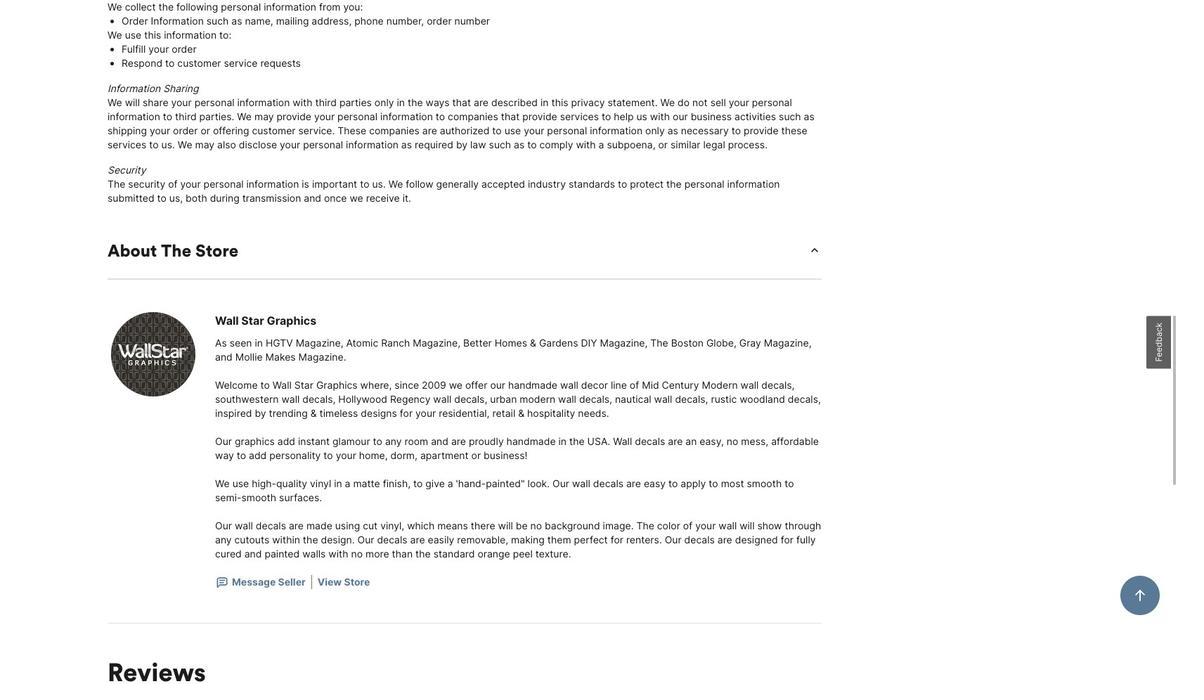 Task type: locate. For each thing, give the bounding box(es) containing it.
1 horizontal spatial of
[[630, 379, 640, 391]]

2 vertical spatial or
[[472, 449, 481, 461]]

follow
[[406, 178, 434, 190]]

wall
[[561, 379, 579, 391], [741, 379, 759, 391], [282, 393, 300, 405], [434, 393, 452, 405], [558, 393, 577, 405], [654, 393, 673, 405], [573, 478, 591, 490], [235, 520, 253, 532], [719, 520, 737, 532]]

1 vertical spatial us.
[[372, 178, 386, 190]]

0 vertical spatial services
[[560, 110, 599, 122]]

law
[[471, 139, 486, 151]]

walls
[[303, 548, 326, 560]]

graphics up hgtv
[[267, 314, 317, 328]]

modern
[[702, 379, 738, 391]]

or left similar
[[659, 139, 668, 151]]

1 vertical spatial or
[[659, 139, 668, 151]]

0 vertical spatial may
[[255, 110, 274, 122]]

us. up receive
[[372, 178, 386, 190]]

order left number
[[427, 15, 452, 27]]

tabler image
[[215, 575, 229, 589]]

our inside as seen in hgtv magazine, atomic ranch magazine, better homes & gardens diy magazine, the boston globe, gray magazine, and mollie makes magazine. welcome to wall star graphics where, since 2009 we offer our handmade wall decor line of mid century modern wall decals, southwestern wall decals, hollywood regency wall decals, urban modern wall decals, nautical wall decals, rustic woodland decals, inspired by trending & timeless designs for your residential, retail & hospitality needs. our graphics add instant glamour to any room and are proudly handmade in the usa. wall decals are an easy, no mess, affordable way to add personality to your home, dorm, apartment or business! we use high-quality vinyl in a matte finish, to give a 'hand-painted" look. our wall decals are easy to apply to most smooth to semi-smooth surfaces. our wall decals are made using cut vinyl, which means there will be no background image. the color of your wall will show through any cutouts within the design. our decals are easily removable, making them perfect for renters. our decals are designed for fully cured and painted walls with no more than the standard orange peel texture.
[[491, 379, 506, 391]]

these
[[338, 124, 367, 136]]

your inside security the security of your personal information is important to us. we follow generally accepted industry standards to protect the personal information submitted to us, both during transmission and once we receive it.
[[180, 178, 201, 190]]

easy
[[644, 478, 666, 490]]

about the store
[[108, 240, 239, 261]]

use down described
[[505, 124, 521, 136]]

2 horizontal spatial a
[[599, 139, 605, 151]]

number
[[455, 15, 490, 27]]

since
[[395, 379, 419, 391]]

order down the sharing at the top left of page
[[173, 124, 198, 136]]

information up 'share'
[[108, 82, 161, 94]]

with up service.
[[293, 96, 313, 108]]

to up receive
[[360, 178, 370, 190]]

accepted
[[482, 178, 525, 190]]

industry
[[528, 178, 566, 190]]

fulfill
[[122, 43, 146, 55]]

to down affordable
[[785, 478, 794, 490]]

instant
[[298, 435, 330, 447]]

respond
[[122, 57, 163, 69]]

perfect
[[574, 534, 608, 546]]

about
[[108, 240, 157, 261]]

0 vertical spatial no
[[727, 435, 739, 447]]

share
[[143, 96, 168, 108]]

1 vertical spatial star
[[295, 379, 314, 391]]

easily
[[428, 534, 455, 546]]

0 vertical spatial smooth
[[747, 478, 782, 490]]

may up 'disclose'
[[255, 110, 274, 122]]

we up "it."
[[389, 178, 403, 190]]

quality
[[276, 478, 307, 490]]

way
[[215, 449, 234, 461]]

0 horizontal spatial any
[[215, 534, 232, 546]]

use up 'semi-'
[[233, 478, 249, 490]]

orange
[[478, 548, 510, 560]]

for
[[400, 407, 413, 419], [611, 534, 624, 546], [781, 534, 794, 546]]

1 horizontal spatial we
[[449, 379, 463, 391]]

personal down the legal
[[685, 178, 725, 190]]

0 horizontal spatial will
[[125, 96, 140, 108]]

we inside as seen in hgtv magazine, atomic ranch magazine, better homes & gardens diy magazine, the boston globe, gray magazine, and mollie makes magazine. welcome to wall star graphics where, since 2009 we offer our handmade wall decor line of mid century modern wall decals, southwestern wall decals, hollywood regency wall decals, urban modern wall decals, nautical wall decals, rustic woodland decals, inspired by trending & timeless designs for your residential, retail & hospitality needs. our graphics add instant glamour to any room and are proudly handmade in the usa. wall decals are an easy, no mess, affordable way to add personality to your home, dorm, apartment or business! we use high-quality vinyl in a matte finish, to give a 'hand-painted" look. our wall decals are easy to apply to most smooth to semi-smooth surfaces. our wall decals are made using cut vinyl, which means there will be no background image. the color of your wall will show through any cutouts within the design. our decals are easily removable, making them perfect for renters. our decals are designed for fully cured and painted walls with no more than the standard orange peel texture.
[[215, 478, 230, 490]]

service
[[224, 57, 258, 69]]

0 horizontal spatial we
[[350, 192, 363, 204]]

that right ways
[[453, 96, 471, 108]]

1 horizontal spatial such
[[489, 139, 511, 151]]

services down privacy
[[560, 110, 599, 122]]

0 horizontal spatial store
[[196, 240, 239, 261]]

2 vertical spatial such
[[489, 139, 511, 151]]

wall up as
[[215, 314, 239, 328]]

0 vertical spatial us.
[[161, 139, 175, 151]]

residential,
[[439, 407, 490, 419]]

legal
[[704, 139, 726, 151]]

about the store button
[[108, 239, 822, 262]]

finish,
[[383, 478, 411, 490]]

third up service.
[[315, 96, 337, 108]]

2 vertical spatial order
[[173, 124, 198, 136]]

of up nautical at right bottom
[[630, 379, 640, 391]]

mess,
[[742, 435, 769, 447]]

1 horizontal spatial use
[[233, 478, 249, 490]]

customer inside we collect the following personal information from you: order information such as name, mailing address, phone number, order number we use this information to: fulfill your order respond to customer service requests
[[177, 57, 221, 69]]

personal inside we collect the following personal information from you: order information such as name, mailing address, phone number, order number we use this information to: fulfill your order respond to customer service requests
[[221, 1, 261, 13]]

0 horizontal spatial companies
[[369, 124, 420, 136]]

1 horizontal spatial no
[[531, 520, 542, 532]]

will
[[125, 96, 140, 108], [498, 520, 513, 532], [740, 520, 755, 532]]

painted
[[265, 548, 300, 560]]

personal down service.
[[303, 139, 343, 151]]

such
[[207, 15, 229, 27], [779, 110, 802, 122], [489, 139, 511, 151]]

information down ways
[[381, 110, 433, 122]]

decals,
[[762, 379, 795, 391], [303, 393, 336, 405], [455, 393, 488, 405], [579, 393, 613, 405], [675, 393, 709, 405], [788, 393, 821, 405]]

2 vertical spatial use
[[233, 478, 249, 490]]

and inside security the security of your personal information is important to us. we follow generally accepted industry standards to protect the personal information submitted to us, both during transmission and once we receive it.
[[304, 192, 321, 204]]

1 horizontal spatial our
[[673, 110, 688, 122]]

regency
[[390, 393, 431, 405]]

the down security
[[108, 178, 125, 190]]

store down during
[[196, 240, 239, 261]]

customer up the sharing at the top left of page
[[177, 57, 221, 69]]

wall
[[215, 314, 239, 328], [273, 379, 292, 391], [613, 435, 632, 447]]

standard
[[434, 548, 475, 560]]

your up respond
[[149, 43, 169, 55]]

no right easy,
[[727, 435, 739, 447]]

required
[[415, 139, 454, 151]]

are up "required" at the top left of page
[[423, 124, 437, 136]]

add up personality
[[278, 435, 295, 447]]

once
[[324, 192, 347, 204]]

0 horizontal spatial this
[[144, 29, 161, 41]]

1 horizontal spatial or
[[472, 449, 481, 461]]

1 vertical spatial graphics
[[316, 379, 358, 391]]

0 vertical spatial such
[[207, 15, 229, 27]]

show
[[758, 520, 782, 532]]

or down proudly
[[472, 449, 481, 461]]

receive
[[366, 192, 400, 204]]

wall right usa.
[[613, 435, 632, 447]]

2 vertical spatial wall
[[613, 435, 632, 447]]

our up way
[[215, 435, 232, 447]]

will left 'share'
[[125, 96, 140, 108]]

by inside information sharing we will share your personal information with third parties only in the ways that are described in this privacy statement. we do not sell your personal information to third parties. we may provide your personal information to companies that provide services to help us with our business activities such as shipping your order or offering customer service. these companies are authorized to use your personal information only as necessary to provide these services to us. we may also disclose your personal information as required by law such as to comply with a subpoena, or similar legal process.
[[456, 139, 468, 151]]

we left the offer
[[449, 379, 463, 391]]

view store
[[318, 576, 370, 588]]

2 magazine, from the left
[[413, 337, 461, 349]]

security
[[108, 164, 146, 176]]

painted"
[[486, 478, 525, 490]]

0 horizontal spatial &
[[311, 407, 317, 419]]

information up transmission
[[247, 178, 299, 190]]

by down southwestern
[[255, 407, 266, 419]]

0 horizontal spatial us.
[[161, 139, 175, 151]]

the inside dropdown button
[[161, 240, 191, 261]]

0 vertical spatial information
[[151, 15, 204, 27]]

star inside as seen in hgtv magazine, atomic ranch magazine, better homes & gardens diy magazine, the boston globe, gray magazine, and mollie makes magazine. welcome to wall star graphics where, since 2009 we offer our handmade wall decor line of mid century modern wall decals, southwestern wall decals, hollywood regency wall decals, urban modern wall decals, nautical wall decals, rustic woodland decals, inspired by trending & timeless designs for your residential, retail & hospitality needs. our graphics add instant glamour to any room and are proudly handmade in the usa. wall decals are an easy, no mess, affordable way to add personality to your home, dorm, apartment or business! we use high-quality vinyl in a matte finish, to give a 'hand-painted" look. our wall decals are easy to apply to most smooth to semi-smooth surfaces. our wall decals are made using cut vinyl, which means there will be no background image. the color of your wall will show through any cutouts within the design. our decals are easily removable, making them perfect for renters. our decals are designed for fully cured and painted walls with no more than the standard orange peel texture.
[[295, 379, 314, 391]]

only down us
[[646, 124, 665, 136]]

2 horizontal spatial of
[[684, 520, 693, 532]]

image.
[[603, 520, 634, 532]]

cut
[[363, 520, 378, 532]]

the inside information sharing we will share your personal information with third parties only in the ways that are described in this privacy statement. we do not sell your personal information to third parties. we may provide your personal information to companies that provide services to help us with our business activities such as shipping your order or offering customer service. these companies are authorized to use your personal information only as necessary to provide these services to us. we may also disclose your personal information as required by law such as to comply with a subpoena, or similar legal process.
[[408, 96, 423, 108]]

wall star graphics
[[215, 314, 317, 328]]

0 vertical spatial by
[[456, 139, 468, 151]]

1 vertical spatial use
[[505, 124, 521, 136]]

we collect the following personal information from you: order information such as name, mailing address, phone number, order number we use this information to: fulfill your order respond to customer service requests
[[108, 1, 490, 69]]

0 vertical spatial add
[[278, 435, 295, 447]]

0 horizontal spatial may
[[195, 139, 215, 151]]

order
[[427, 15, 452, 27], [172, 43, 197, 55], [173, 124, 198, 136]]

0 horizontal spatial by
[[255, 407, 266, 419]]

give
[[426, 478, 445, 490]]

name,
[[245, 15, 273, 27]]

our inside information sharing we will share your personal information with third parties only in the ways that are described in this privacy statement. we do not sell your personal information to third parties. we may provide your personal information to companies that provide services to help us with our business activities such as shipping your order or offering customer service. these companies are authorized to use your personal information only as necessary to provide these services to us. we may also disclose your personal information as required by law such as to comply with a subpoena, or similar legal process.
[[673, 110, 688, 122]]

1 vertical spatial services
[[108, 139, 147, 151]]

1 horizontal spatial may
[[255, 110, 274, 122]]

0 vertical spatial order
[[427, 15, 452, 27]]

of right color at right
[[684, 520, 693, 532]]

shipping
[[108, 124, 147, 136]]

our down cut
[[358, 534, 375, 546]]

any up cured
[[215, 534, 232, 546]]

1 vertical spatial by
[[255, 407, 266, 419]]

only right parties in the top left of the page
[[375, 96, 394, 108]]

us. inside information sharing we will share your personal information with third parties only in the ways that are described in this privacy statement. we do not sell your personal information to third parties. we may provide your personal information to companies that provide services to help us with our business activities such as shipping your order or offering customer service. these companies are authorized to use your personal information only as necessary to provide these services to us. we may also disclose your personal information as required by law such as to comply with a subpoena, or similar legal process.
[[161, 139, 175, 151]]

decals left 'an'
[[635, 435, 666, 447]]

phone
[[355, 15, 384, 27]]

to up security
[[149, 139, 159, 151]]

will left be
[[498, 520, 513, 532]]

that down described
[[501, 110, 520, 122]]

cutouts
[[235, 534, 270, 546]]

1 vertical spatial information
[[108, 82, 161, 94]]

1 vertical spatial store
[[344, 576, 370, 588]]

companies up authorized
[[448, 110, 499, 122]]

1 horizontal spatial companies
[[448, 110, 499, 122]]

offering
[[213, 124, 249, 136]]

2 horizontal spatial no
[[727, 435, 739, 447]]

information inside we collect the following personal information from you: order information such as name, mailing address, phone number, order number we use this information to: fulfill your order respond to customer service requests
[[151, 15, 204, 27]]

the inside security the security of your personal information is important to us. we follow generally accepted industry standards to protect the personal information submitted to us, both during transmission and once we receive it.
[[108, 178, 125, 190]]

to
[[165, 57, 175, 69], [163, 110, 172, 122], [436, 110, 445, 122], [602, 110, 611, 122], [493, 124, 502, 136], [732, 124, 741, 136], [149, 139, 159, 151], [528, 139, 537, 151], [360, 178, 370, 190], [618, 178, 628, 190], [157, 192, 167, 204], [261, 379, 270, 391], [373, 435, 383, 447], [237, 449, 246, 461], [324, 449, 333, 461], [414, 478, 423, 490], [669, 478, 678, 490], [709, 478, 719, 490], [785, 478, 794, 490]]

1 horizontal spatial by
[[456, 139, 468, 151]]

2 horizontal spatial or
[[659, 139, 668, 151]]

smooth right most
[[747, 478, 782, 490]]

hgtv
[[266, 337, 293, 349]]

star
[[241, 314, 264, 328], [295, 379, 314, 391]]

0 horizontal spatial of
[[168, 178, 178, 190]]

0 horizontal spatial add
[[249, 449, 267, 461]]

that
[[453, 96, 471, 108], [501, 110, 520, 122]]

third down the sharing at the top left of page
[[175, 110, 197, 122]]

or
[[201, 124, 210, 136], [659, 139, 668, 151], [472, 449, 481, 461]]

for down regency
[[400, 407, 413, 419]]

texture.
[[536, 548, 571, 560]]

0 horizontal spatial smooth
[[242, 492, 277, 504]]

2 horizontal spatial such
[[779, 110, 802, 122]]

2 horizontal spatial provide
[[744, 124, 779, 136]]

this left privacy
[[552, 96, 569, 108]]

information inside information sharing we will share your personal information with third parties only in the ways that are described in this privacy statement. we do not sell your personal information to third parties. we may provide your personal information to companies that provide services to help us with our business activities such as shipping your order or offering customer service. these companies are authorized to use your personal information only as necessary to provide these services to us. we may also disclose your personal information as required by law such as to comply with a subpoena, or similar legal process.
[[108, 82, 161, 94]]

mid
[[642, 379, 660, 391]]

most
[[721, 478, 745, 490]]

to right authorized
[[493, 124, 502, 136]]

wall down 2009
[[434, 393, 452, 405]]

store inside dropdown button
[[196, 240, 239, 261]]

a inside information sharing we will share your personal information with third parties only in the ways that are described in this privacy statement. we do not sell your personal information to third parties. we may provide your personal information to companies that provide services to help us with our business activities such as shipping your order or offering customer service. these companies are authorized to use your personal information only as necessary to provide these services to us. we may also disclose your personal information as required by law such as to comply with a subpoena, or similar legal process.
[[599, 139, 605, 151]]

seller
[[278, 576, 306, 588]]

service.
[[299, 124, 335, 136]]

2 vertical spatial of
[[684, 520, 693, 532]]

of up us,
[[168, 178, 178, 190]]

1 vertical spatial customer
[[252, 124, 296, 136]]

1 vertical spatial companies
[[369, 124, 420, 136]]

we inside security the security of your personal information is important to us. we follow generally accepted industry standards to protect the personal information submitted to us, both during transmission and once we receive it.
[[350, 192, 363, 204]]

to up southwestern
[[261, 379, 270, 391]]

provide up service.
[[277, 110, 312, 122]]

1 horizontal spatial wall
[[273, 379, 292, 391]]

0 horizontal spatial that
[[453, 96, 471, 108]]

customer up 'disclose'
[[252, 124, 296, 136]]

1 vertical spatial we
[[449, 379, 463, 391]]

apartment
[[421, 449, 469, 461]]

star up trending on the left of the page
[[295, 379, 314, 391]]

1 vertical spatial this
[[552, 96, 569, 108]]

0 vertical spatial or
[[201, 124, 210, 136]]

the left boston
[[651, 337, 669, 349]]

1 magazine, from the left
[[296, 337, 344, 349]]

to left protect
[[618, 178, 628, 190]]

graphics
[[267, 314, 317, 328], [316, 379, 358, 391]]

background
[[545, 520, 600, 532]]

add
[[278, 435, 295, 447], [249, 449, 267, 461]]

0 vertical spatial store
[[196, 240, 239, 261]]

0 horizontal spatial third
[[175, 110, 197, 122]]

us. inside security the security of your personal information is important to us. we follow generally accepted industry standards to protect the personal information submitted to us, both during transmission and once we receive it.
[[372, 178, 386, 190]]

these
[[782, 124, 808, 136]]

through
[[785, 520, 822, 532]]

for down image.
[[611, 534, 624, 546]]

such up these
[[779, 110, 802, 122]]

wall right look.
[[573, 478, 591, 490]]

such inside we collect the following personal information from you: order information such as name, mailing address, phone number, order number we use this information to: fulfill your order respond to customer service requests
[[207, 15, 229, 27]]

0 vertical spatial customer
[[177, 57, 221, 69]]

add down graphics
[[249, 449, 267, 461]]

1 horizontal spatial this
[[552, 96, 569, 108]]

vinyl,
[[381, 520, 405, 532]]

than
[[392, 548, 413, 560]]

to up home,
[[373, 435, 383, 447]]

3 magazine, from the left
[[600, 337, 648, 349]]

use up fulfill on the top left
[[125, 29, 142, 41]]

information up shipping
[[108, 110, 160, 122]]

0 vertical spatial of
[[168, 178, 178, 190]]

0 horizontal spatial customer
[[177, 57, 221, 69]]

are up within
[[289, 520, 304, 532]]

seen
[[230, 337, 252, 349]]

we left do
[[661, 96, 675, 108]]

0 vertical spatial we
[[350, 192, 363, 204]]

region
[[108, 0, 822, 205]]

0 vertical spatial wall
[[215, 314, 239, 328]]

us. down 'share'
[[161, 139, 175, 151]]

handmade up modern
[[509, 379, 558, 391]]

the right than
[[416, 548, 431, 560]]

information up mailing at the top left of the page
[[264, 1, 317, 13]]

1 horizontal spatial customer
[[252, 124, 296, 136]]

1 horizontal spatial any
[[385, 435, 402, 447]]

which
[[407, 520, 435, 532]]

do
[[678, 96, 690, 108]]

0 horizontal spatial such
[[207, 15, 229, 27]]

we up 'semi-'
[[215, 478, 230, 490]]

2 horizontal spatial use
[[505, 124, 521, 136]]

your right sell in the top right of the page
[[729, 96, 750, 108]]

using
[[335, 520, 360, 532]]

an
[[686, 435, 697, 447]]

any up dorm,
[[385, 435, 402, 447]]

with
[[293, 96, 313, 108], [651, 110, 670, 122], [576, 139, 596, 151], [329, 548, 349, 560]]

1 horizontal spatial star
[[295, 379, 314, 391]]

collect
[[125, 1, 156, 13]]

1 horizontal spatial provide
[[523, 110, 558, 122]]



Task type: vqa. For each thing, say whether or not it's contained in the screenshot.
the top OF
yes



Task type: describe. For each thing, give the bounding box(es) containing it.
we up fulfill on the top left
[[108, 29, 122, 41]]

rustic
[[711, 393, 737, 405]]

homes
[[495, 337, 528, 349]]

personal down parties in the top left of the page
[[338, 110, 378, 122]]

as seen in hgtv magazine, atomic ranch magazine, better homes & gardens diy magazine, the boston globe, gray magazine, and mollie makes magazine. welcome to wall star graphics where, since 2009 we offer our handmade wall decor line of mid century modern wall decals, southwestern wall decals, hollywood regency wall decals, urban modern wall decals, nautical wall decals, rustic woodland decals, inspired by trending & timeless designs for your residential, retail & hospitality needs. our graphics add instant glamour to any room and are proudly handmade in the usa. wall decals are an easy, no mess, affordable way to add personality to your home, dorm, apartment or business! we use high-quality vinyl in a matte finish, to give a 'hand-painted" look. our wall decals are easy to apply to most smooth to semi-smooth surfaces. our wall decals are made using cut vinyl, which means there will be no background image. the color of your wall will show through any cutouts within the design. our decals are easily removable, making them perfect for renters. our decals are designed for fully cured and painted walls with no more than the standard orange peel texture.
[[215, 337, 824, 560]]

1 horizontal spatial smooth
[[747, 478, 782, 490]]

region containing we collect the following personal information from you:
[[108, 0, 822, 205]]

personal up 'comply'
[[547, 124, 588, 136]]

ranch
[[381, 337, 410, 349]]

line
[[611, 379, 627, 391]]

made
[[307, 520, 333, 532]]

wall up "designed"
[[719, 520, 737, 532]]

statement.
[[608, 96, 658, 108]]

better
[[464, 337, 492, 349]]

wall left decor
[[561, 379, 579, 391]]

information down these
[[346, 139, 399, 151]]

wall up trending on the left of the page
[[282, 393, 300, 405]]

1 horizontal spatial add
[[278, 435, 295, 447]]

the up renters.
[[637, 520, 655, 532]]

help
[[614, 110, 634, 122]]

to up process.
[[732, 124, 741, 136]]

1 vertical spatial smooth
[[242, 492, 277, 504]]

to inside we collect the following personal information from you: order information such as name, mailing address, phone number, order number we use this information to: fulfill your order respond to customer service requests
[[165, 57, 175, 69]]

wall up cutouts
[[235, 520, 253, 532]]

your down 'share'
[[150, 124, 170, 136]]

we up shipping
[[108, 96, 122, 108]]

use inside as seen in hgtv magazine, atomic ranch magazine, better homes & gardens diy magazine, the boston globe, gray magazine, and mollie makes magazine. welcome to wall star graphics where, since 2009 we offer our handmade wall decor line of mid century modern wall decals, southwestern wall decals, hollywood regency wall decals, urban modern wall decals, nautical wall decals, rustic woodland decals, inspired by trending & timeless designs for your residential, retail & hospitality needs. our graphics add instant glamour to any room and are proudly handmade in the usa. wall decals are an easy, no mess, affordable way to add personality to your home, dorm, apartment or business! we use high-quality vinyl in a matte finish, to give a 'hand-painted" look. our wall decals are easy to apply to most smooth to semi-smooth surfaces. our wall decals are made using cut vinyl, which means there will be no background image. the color of your wall will show through any cutouts within the design. our decals are easily removable, making them perfect for renters. our decals are designed for fully cured and painted walls with no more than the standard orange peel texture.
[[233, 478, 249, 490]]

cured
[[215, 548, 242, 560]]

this inside we collect the following personal information from you: order information such as name, mailing address, phone number, order number we use this information to: fulfill your order respond to customer service requests
[[144, 29, 161, 41]]

our down color at right
[[665, 534, 682, 546]]

we up offering
[[237, 110, 252, 122]]

both
[[186, 192, 207, 204]]

1 vertical spatial order
[[172, 43, 197, 55]]

1 horizontal spatial &
[[518, 407, 525, 419]]

described
[[492, 96, 538, 108]]

1 vertical spatial third
[[175, 110, 197, 122]]

boston
[[671, 337, 704, 349]]

offer
[[466, 379, 488, 391]]

magazine.
[[299, 351, 346, 363]]

gardens
[[539, 337, 579, 349]]

globe,
[[707, 337, 737, 349]]

'hand-
[[456, 478, 486, 490]]

1 horizontal spatial services
[[560, 110, 599, 122]]

are up apartment
[[451, 435, 466, 447]]

1 horizontal spatial a
[[448, 478, 453, 490]]

design.
[[321, 534, 355, 546]]

in left ways
[[397, 96, 405, 108]]

0 horizontal spatial wall
[[215, 314, 239, 328]]

high-
[[252, 478, 276, 490]]

1 vertical spatial that
[[501, 110, 520, 122]]

decals right renters.
[[685, 534, 715, 546]]

use inside information sharing we will share your personal information with third parties only in the ways that are described in this privacy statement. we do not sell your personal information to third parties. we may provide your personal information to companies that provide services to help us with our business activities such as shipping your order or offering customer service. these companies are authorized to use your personal information only as necessary to provide these services to us. we may also disclose your personal information as required by law such as to comply with a subpoena, or similar legal process.
[[505, 124, 521, 136]]

designed
[[736, 534, 778, 546]]

as
[[215, 337, 227, 349]]

as up similar
[[668, 124, 679, 136]]

to right easy
[[669, 478, 678, 490]]

we up order
[[108, 1, 122, 13]]

are left 'an'
[[668, 435, 683, 447]]

atomic
[[346, 337, 379, 349]]

in right "vinyl"
[[334, 478, 342, 490]]

wall down mid
[[654, 393, 673, 405]]

wall up woodland
[[741, 379, 759, 391]]

sell
[[711, 96, 726, 108]]

to left us,
[[157, 192, 167, 204]]

graphics
[[235, 435, 275, 447]]

modern
[[520, 393, 556, 405]]

0 horizontal spatial or
[[201, 124, 210, 136]]

decals, down century
[[675, 393, 709, 405]]

0 vertical spatial handmade
[[509, 379, 558, 391]]

usa.
[[588, 435, 611, 447]]

standards
[[569, 178, 615, 190]]

this inside information sharing we will share your personal information with third parties only in the ways that are described in this privacy statement. we do not sell your personal information to third parties. we may provide your personal information to companies that provide services to help us with our business activities such as shipping your order or offering customer service. these companies are authorized to use your personal information only as necessary to provide these services to us. we may also disclose your personal information as required by law such as to comply with a subpoena, or similar legal process.
[[552, 96, 569, 108]]

2 horizontal spatial &
[[530, 337, 537, 349]]

the inside security the security of your personal information is important to us. we follow generally accepted industry standards to protect the personal information submitted to us, both during transmission and once we receive it.
[[667, 178, 682, 190]]

where,
[[361, 379, 392, 391]]

are down which
[[410, 534, 425, 546]]

use inside we collect the following personal information from you: order information such as name, mailing address, phone number, order number we use this information to: fulfill your order respond to customer service requests
[[125, 29, 142, 41]]

to down instant
[[324, 449, 333, 461]]

glamour
[[333, 435, 370, 447]]

gray
[[740, 337, 762, 349]]

in down hospitality
[[559, 435, 567, 447]]

southwestern
[[215, 393, 279, 405]]

welcome
[[215, 379, 258, 391]]

your down glamour
[[336, 449, 357, 461]]

or inside as seen in hgtv magazine, atomic ranch magazine, better homes & gardens diy magazine, the boston globe, gray magazine, and mollie makes magazine. welcome to wall star graphics where, since 2009 we offer our handmade wall decor line of mid century modern wall decals, southwestern wall decals, hollywood regency wall decals, urban modern wall decals, nautical wall decals, rustic woodland decals, inspired by trending & timeless designs for your residential, retail & hospitality needs. our graphics add instant glamour to any room and are proudly handmade in the usa. wall decals are an easy, no mess, affordable way to add personality to your home, dorm, apartment or business! we use high-quality vinyl in a matte finish, to give a 'hand-painted" look. our wall decals are easy to apply to most smooth to semi-smooth surfaces. our wall decals are made using cut vinyl, which means there will be no background image. the color of your wall will show through any cutouts within the design. our decals are easily removable, making them perfect for renters. our decals are designed for fully cured and painted walls with no more than the standard orange peel texture.
[[472, 449, 481, 461]]

we inside as seen in hgtv magazine, atomic ranch magazine, better homes & gardens diy magazine, the boston globe, gray magazine, and mollie makes magazine. welcome to wall star graphics where, since 2009 we offer our handmade wall decor line of mid century modern wall decals, southwestern wall decals, hollywood regency wall decals, urban modern wall decals, nautical wall decals, rustic woodland decals, inspired by trending & timeless designs for your residential, retail & hospitality needs. our graphics add instant glamour to any room and are proudly handmade in the usa. wall decals are an easy, no mess, affordable way to add personality to your home, dorm, apartment or business! we use high-quality vinyl in a matte finish, to give a 'hand-painted" look. our wall decals are easy to apply to most smooth to semi-smooth surfaces. our wall decals are made using cut vinyl, which means there will be no background image. the color of your wall will show through any cutouts within the design. our decals are easily removable, making them perfect for renters. our decals are designed for fully cured and painted walls with no more than the standard orange peel texture.
[[449, 379, 463, 391]]

also
[[217, 139, 236, 151]]

store inside button
[[344, 576, 370, 588]]

your down the sharing at the top left of page
[[171, 96, 192, 108]]

to down ways
[[436, 110, 445, 122]]

graphics inside as seen in hgtv magazine, atomic ranch magazine, better homes & gardens diy magazine, the boston globe, gray magazine, and mollie makes magazine. welcome to wall star graphics where, since 2009 we offer our handmade wall decor line of mid century modern wall decals, southwestern wall decals, hollywood regency wall decals, urban modern wall decals, nautical wall decals, rustic woodland decals, inspired by trending & timeless designs for your residential, retail & hospitality needs. our graphics add instant glamour to any room and are proudly handmade in the usa. wall decals are an easy, no mess, affordable way to add personality to your home, dorm, apartment or business! we use high-quality vinyl in a matte finish, to give a 'hand-painted" look. our wall decals are easy to apply to most smooth to semi-smooth surfaces. our wall decals are made using cut vinyl, which means there will be no background image. the color of your wall will show through any cutouts within the design. our decals are easily removable, making them perfect for renters. our decals are designed for fully cured and painted walls with no more than the standard orange peel texture.
[[316, 379, 358, 391]]

order inside information sharing we will share your personal information with third parties only in the ways that are described in this privacy statement. we do not sell your personal information to third parties. we may provide your personal information to companies that provide services to help us with our business activities such as shipping your order or offering customer service. these companies are authorized to use your personal information only as necessary to provide these services to us. we may also disclose your personal information as required by law such as to comply with a subpoena, or similar legal process.
[[173, 124, 198, 136]]

2 horizontal spatial for
[[781, 534, 794, 546]]

0 horizontal spatial provide
[[277, 110, 312, 122]]

to left 'comply'
[[528, 139, 537, 151]]

subpoena,
[[607, 139, 656, 151]]

by inside as seen in hgtv magazine, atomic ranch magazine, better homes & gardens diy magazine, the boston globe, gray magazine, and mollie makes magazine. welcome to wall star graphics where, since 2009 we offer our handmade wall decor line of mid century modern wall decals, southwestern wall decals, hollywood regency wall decals, urban modern wall decals, nautical wall decals, rustic woodland decals, inspired by trending & timeless designs for your residential, retail & hospitality needs. our graphics add instant glamour to any room and are proudly handmade in the usa. wall decals are an easy, no mess, affordable way to add personality to your home, dorm, apartment or business! we use high-quality vinyl in a matte finish, to give a 'hand-painted" look. our wall decals are easy to apply to most smooth to semi-smooth surfaces. our wall decals are made using cut vinyl, which means there will be no background image. the color of your wall will show through any cutouts within the design. our decals are easily removable, making them perfect for renters. our decals are designed for fully cured and painted walls with no more than the standard orange peel texture.
[[255, 407, 266, 419]]

affordable
[[772, 435, 819, 447]]

personal up during
[[204, 178, 244, 190]]

wall up hospitality
[[558, 393, 577, 405]]

1 vertical spatial may
[[195, 139, 215, 151]]

removable,
[[457, 534, 509, 546]]

0 horizontal spatial for
[[400, 407, 413, 419]]

4 magazine, from the left
[[764, 337, 812, 349]]

needs.
[[578, 407, 610, 419]]

order
[[122, 15, 148, 27]]

activities
[[735, 110, 777, 122]]

2 horizontal spatial wall
[[613, 435, 632, 447]]

1 horizontal spatial will
[[498, 520, 513, 532]]

information down process.
[[728, 178, 780, 190]]

hollywood
[[339, 393, 388, 405]]

product seller avatar image
[[111, 312, 195, 397]]

0 vertical spatial graphics
[[267, 314, 317, 328]]

room
[[405, 435, 429, 447]]

business
[[691, 110, 732, 122]]

century
[[662, 379, 700, 391]]

apply
[[681, 478, 706, 490]]

we left also
[[178, 139, 192, 151]]

decals down vinyl, on the left of the page
[[377, 534, 408, 546]]

decals, down the offer
[[455, 393, 488, 405]]

semi-
[[215, 492, 242, 504]]

security
[[128, 178, 165, 190]]

your down service.
[[280, 139, 301, 151]]

to left most
[[709, 478, 719, 490]]

protect
[[630, 178, 664, 190]]

decals, up woodland
[[762, 379, 795, 391]]

0 vertical spatial only
[[375, 96, 394, 108]]

are up authorized
[[474, 96, 489, 108]]

as up these
[[804, 110, 815, 122]]

security the security of your personal information is important to us. we follow generally accepted industry standards to protect the personal information submitted to us, both during transmission and once we receive it.
[[108, 164, 780, 204]]

our right look.
[[553, 478, 570, 490]]

dorm,
[[391, 449, 418, 461]]

woodland
[[740, 393, 786, 405]]

information up 'disclose'
[[237, 96, 290, 108]]

decals, up the timeless
[[303, 393, 336, 405]]

sharing
[[163, 82, 199, 94]]

decals, down decor
[[579, 393, 613, 405]]

look.
[[528, 478, 550, 490]]

will inside information sharing we will share your personal information with third parties only in the ways that are described in this privacy statement. we do not sell your personal information to third parties. we may provide your personal information to companies that provide services to help us with our business activities such as shipping your order or offering customer service. these companies are authorized to use your personal information only as necessary to provide these services to us. we may also disclose your personal information as required by law such as to comply with a subpoena, or similar legal process.
[[125, 96, 140, 108]]

easy,
[[700, 435, 724, 447]]

1 vertical spatial handmade
[[507, 435, 556, 447]]

1 vertical spatial no
[[531, 520, 542, 532]]

and down cutouts
[[245, 548, 262, 560]]

the up walls
[[303, 534, 318, 546]]

1 vertical spatial add
[[249, 449, 267, 461]]

we inside security the security of your personal information is important to us. we follow generally accepted industry standards to protect the personal information submitted to us, both during transmission and once we receive it.
[[389, 178, 403, 190]]

retail
[[493, 407, 516, 419]]

making
[[511, 534, 545, 546]]

designs
[[361, 407, 397, 419]]

2 horizontal spatial will
[[740, 520, 755, 532]]

mollie
[[235, 351, 263, 363]]

decals, right woodland
[[788, 393, 821, 405]]

of inside security the security of your personal information is important to us. we follow generally accepted industry standards to protect the personal information submitted to us, both during transmission and once we receive it.
[[168, 178, 178, 190]]

and down as
[[215, 351, 233, 363]]

1 vertical spatial only
[[646, 124, 665, 136]]

in up the mollie in the left of the page
[[255, 337, 263, 349]]

as inside we collect the following personal information from you: order information such as name, mailing address, phone number, order number we use this information to: fulfill your order respond to customer service requests
[[232, 15, 242, 27]]

1 horizontal spatial third
[[315, 96, 337, 108]]

your down regency
[[416, 407, 436, 419]]

2 vertical spatial no
[[351, 548, 363, 560]]

is
[[302, 178, 309, 190]]

as left 'comply'
[[514, 139, 525, 151]]

inspired
[[215, 407, 252, 419]]

proudly
[[469, 435, 504, 447]]

transmission
[[242, 192, 301, 204]]

with right us
[[651, 110, 670, 122]]

business!
[[484, 449, 528, 461]]

generally
[[436, 178, 479, 190]]

diy
[[581, 337, 598, 349]]

to right way
[[237, 449, 246, 461]]

parties.
[[199, 110, 234, 122]]

1 vertical spatial of
[[630, 379, 640, 391]]

in right described
[[541, 96, 549, 108]]

it.
[[403, 192, 411, 204]]

to left help
[[602, 110, 611, 122]]

to left 'give'
[[414, 478, 423, 490]]

the left usa.
[[570, 435, 585, 447]]

information down the following
[[164, 29, 217, 41]]

our down 'semi-'
[[215, 520, 232, 532]]

with inside as seen in hgtv magazine, atomic ranch magazine, better homes & gardens diy magazine, the boston globe, gray magazine, and mollie makes magazine. welcome to wall star graphics where, since 2009 we offer our handmade wall decor line of mid century modern wall decals, southwestern wall decals, hollywood regency wall decals, urban modern wall decals, nautical wall decals, rustic woodland decals, inspired by trending & timeless designs for your residential, retail & hospitality needs. our graphics add instant glamour to any room and are proudly handmade in the usa. wall decals are an easy, no mess, affordable way to add personality to your home, dorm, apartment or business! we use high-quality vinyl in a matte finish, to give a 'hand-painted" look. our wall decals are easy to apply to most smooth to semi-smooth surfaces. our wall decals are made using cut vinyl, which means there will be no background image. the color of your wall will show through any cutouts within the design. our decals are easily removable, making them perfect for renters. our decals are designed for fully cured and painted walls with no more than the standard orange peel texture.
[[329, 548, 349, 560]]

personal up parties.
[[195, 96, 235, 108]]

decals up within
[[256, 520, 286, 532]]

0 vertical spatial that
[[453, 96, 471, 108]]

with right 'comply'
[[576, 139, 596, 151]]

information down help
[[590, 124, 643, 136]]

the inside we collect the following personal information from you: order information such as name, mailing address, phone number, order number we use this information to: fulfill your order respond to customer service requests
[[159, 1, 174, 13]]

your right color at right
[[696, 520, 716, 532]]

are left easy
[[627, 478, 641, 490]]

to down 'share'
[[163, 110, 172, 122]]

0 horizontal spatial a
[[345, 478, 351, 490]]

1 vertical spatial any
[[215, 534, 232, 546]]

your inside we collect the following personal information from you: order information such as name, mailing address, phone number, order number we use this information to: fulfill your order respond to customer service requests
[[149, 43, 169, 55]]

timeless
[[320, 407, 358, 419]]

1 horizontal spatial for
[[611, 534, 624, 546]]

decor
[[582, 379, 608, 391]]

hospitality
[[528, 407, 576, 419]]

peel
[[513, 548, 533, 560]]

1 vertical spatial such
[[779, 110, 802, 122]]

are left "designed"
[[718, 534, 733, 546]]

0 vertical spatial star
[[241, 314, 264, 328]]

and up apartment
[[431, 435, 449, 447]]

customer inside information sharing we will share your personal information with third parties only in the ways that are described in this privacy statement. we do not sell your personal information to third parties. we may provide your personal information to companies that provide services to help us with our business activities such as shipping your order or offering customer service. these companies are authorized to use your personal information only as necessary to provide these services to us. we may also disclose your personal information as required by law such as to comply with a subpoena, or similar legal process.
[[252, 124, 296, 136]]

0 vertical spatial any
[[385, 435, 402, 447]]

decals down usa.
[[594, 478, 624, 490]]

following
[[177, 1, 218, 13]]

your up service.
[[314, 110, 335, 122]]

as left "required" at the top left of page
[[402, 139, 412, 151]]



